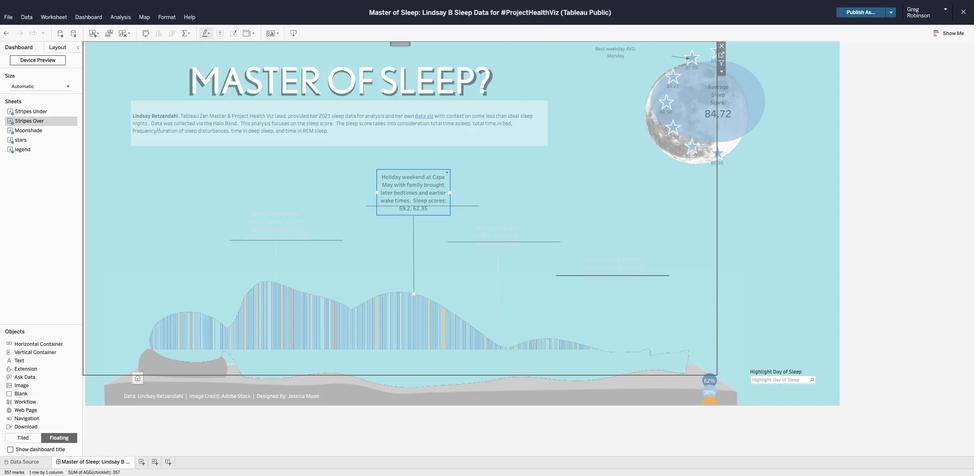 Task type: vqa. For each thing, say whether or not it's contained in the screenshot.
vertical container Option
yes



Task type: describe. For each thing, give the bounding box(es) containing it.
sleep,
[[261, 127, 275, 134]]

publish as... button
[[837, 7, 886, 17]]

swap rows and columns image
[[142, 29, 150, 37]]

1 horizontal spatial under
[[119, 46, 143, 57]]

&
[[228, 112, 231, 119]]

than
[[496, 112, 507, 119]]

list box containing stripes under
[[5, 107, 77, 322]]

1 vertical spatial stripes over
[[15, 118, 44, 124]]

some
[[472, 112, 485, 119]]

pause auto updates image
[[70, 29, 78, 37]]

avg:
[[626, 45, 636, 52]]

by
[[40, 470, 45, 475]]

rem
[[303, 127, 314, 134]]

sum
[[68, 470, 77, 475]]

sleep up the on the left top
[[332, 112, 344, 119]]

stripes down sheets on the top of the page
[[15, 109, 32, 114]]

help
[[184, 14, 196, 20]]

extension
[[14, 366, 37, 372]]

stripes up moonshade at left
[[15, 118, 32, 124]]

text
[[14, 358, 24, 364]]

consideration
[[398, 120, 430, 126]]

2 total from the left
[[473, 120, 484, 126]]

sheets
[[5, 99, 21, 105]]

sleep: for master of sleep: lindsay b sleep data for #projecthealthviz (tableau public)
[[401, 8, 421, 16]]

via
[[196, 120, 203, 126]]

objects list box
[[5, 337, 77, 431]]

togglestate option group
[[5, 433, 77, 443]]

download option
[[5, 422, 71, 431]]

sleep down collected
[[185, 127, 197, 134]]

as...
[[866, 10, 876, 15]]

2 1 from the left
[[46, 470, 48, 475]]

extension option
[[5, 365, 71, 373]]

2021
[[319, 112, 331, 119]]

publish
[[847, 10, 865, 15]]

stripes down duplicate icon
[[89, 46, 117, 57]]

health
[[250, 112, 265, 119]]

objects
[[5, 329, 25, 335]]

highlight day of sleep
[[751, 368, 802, 375]]

credit:
[[205, 393, 221, 399]]

ask data option
[[5, 373, 71, 381]]

new data source image
[[57, 29, 65, 37]]

master of sleep: lindsay b sleep data
[[62, 459, 151, 465]]

1 row by 1 column
[[29, 470, 63, 475]]

web
[[14, 407, 25, 413]]

show/hide cards image
[[266, 29, 279, 37]]

1 vertical spatial betzendahl
[[157, 393, 183, 399]]

jessica
[[288, 393, 305, 399]]

this
[[241, 120, 250, 126]]

master of sleep: lindsay b sleep data for #projecthealthviz (tableau public)
[[369, 8, 611, 16]]

analysis
[[110, 14, 131, 20]]

automatic
[[12, 84, 34, 89]]

file
[[4, 14, 13, 20]]

2 | from the left
[[253, 393, 255, 399]]

text option
[[5, 356, 71, 365]]

floating
[[50, 435, 69, 441]]

sleep.
[[315, 127, 329, 134]]

horizontal container
[[14, 341, 63, 347]]

disturbances,
[[198, 127, 230, 134]]

2 357 from the left
[[113, 470, 120, 475]]

context
[[447, 112, 464, 119]]

show for show me
[[943, 31, 956, 36]]

zoom home image
[[133, 374, 142, 383]]

1 horizontal spatial on
[[465, 112, 471, 119]]

publish as...
[[847, 10, 876, 15]]

nights.
[[133, 120, 149, 126]]

sort ascending image
[[155, 29, 163, 37]]

public)
[[589, 8, 611, 16]]

go to sheet image
[[717, 50, 726, 59]]

download
[[14, 424, 38, 430]]

sleep for master of sleep: lindsay b sleep data for #projecthealthviz (tableau public)
[[455, 8, 472, 16]]

takes
[[373, 120, 386, 126]]

master for master of sleep: lindsay b sleep data
[[62, 459, 78, 465]]

application containing stripes over
[[83, 23, 974, 476]]

of inside with context on some less than ideal sleep nights.  data was collected via the halo band.  this analysis focuses on the sleep score.  the sleep score takes into consideration total time asleep, total time in bed, frequency/duration of sleep disturbances, time in deep sleep, and time in rem sleep.
[[179, 127, 184, 134]]

dashboard
[[30, 447, 55, 453]]

0 horizontal spatial in
[[243, 127, 247, 134]]

1 her from the left
[[310, 112, 318, 119]]

me
[[957, 31, 965, 36]]

map
[[139, 14, 150, 20]]

robinson
[[908, 12, 931, 19]]

moon
[[306, 393, 319, 399]]

show me button
[[930, 27, 972, 40]]

best weekday avg: monday
[[596, 45, 636, 59]]

highlight
[[751, 368, 772, 375]]

sleep: for master of sleep: lindsay b sleep data
[[86, 459, 100, 465]]

stripes down 'new worksheet' image
[[87, 46, 115, 57]]

own
[[404, 112, 414, 119]]

bed,
[[503, 120, 513, 126]]

show mark labels image
[[216, 29, 224, 37]]

2 horizontal spatial in
[[497, 120, 502, 126]]

0 vertical spatial and
[[386, 112, 394, 119]]

totals image
[[181, 29, 191, 37]]

0 vertical spatial stripes under
[[89, 46, 143, 57]]

show dashboard title
[[16, 447, 65, 453]]

collected
[[174, 120, 195, 126]]

analysis for focuses
[[251, 120, 271, 126]]

data source
[[10, 459, 39, 465]]

time down context
[[443, 120, 454, 126]]

stripes over inside application
[[87, 46, 135, 57]]

viz
[[267, 112, 274, 119]]

sum of agg(chicklet): 357
[[68, 470, 120, 475]]

master for master of sleep: lindsay b sleep data for #projecthealthviz (tableau public)
[[369, 8, 391, 16]]

1 data from the left
[[345, 112, 356, 119]]

more options image
[[717, 67, 726, 76]]

day
[[773, 368, 782, 375]]

remove from dashboard image
[[717, 41, 726, 50]]

0 horizontal spatial stripes under
[[15, 109, 47, 114]]

legend
[[15, 147, 30, 153]]

(tableau
[[561, 8, 588, 16]]

redo image
[[16, 29, 24, 37]]

b for master of sleep: lindsay b sleep data for #projecthealthviz (tableau public)
[[448, 8, 453, 16]]

2 data from the left
[[415, 112, 426, 119]]

weekday
[[606, 45, 625, 52]]

ask data
[[14, 374, 35, 380]]

stars
[[15, 137, 27, 143]]

source
[[23, 459, 39, 465]]

adobe
[[222, 393, 237, 399]]

deep
[[248, 127, 260, 134]]

download image
[[290, 29, 298, 37]]



Task type: locate. For each thing, give the bounding box(es) containing it.
1 horizontal spatial sleep
[[455, 8, 472, 16]]

for up the 'score'
[[357, 112, 364, 119]]

sleep inside application
[[789, 368, 802, 375]]

application
[[83, 23, 974, 476]]

layout
[[49, 44, 66, 50]]

lindsay betzendahl , tableau zen master & project health viz lead, provided her 2021 sleep data for analysis and her own data viz
[[133, 112, 434, 119]]

duplicate image
[[105, 29, 113, 37]]

sleep:
[[401, 8, 421, 16], [86, 459, 100, 465]]

horizontal
[[14, 341, 39, 347]]

was
[[163, 120, 173, 126]]

show for show dashboard title
[[16, 447, 29, 453]]

0 horizontal spatial 1
[[29, 470, 31, 475]]

0 horizontal spatial sleep:
[[86, 459, 100, 465]]

marks. press enter to open the view data window.. use arrow keys to navigate data visualization elements. image
[[589, 23, 846, 181], [644, 57, 793, 146], [104, 61, 715, 354], [106, 61, 772, 350], [128, 368, 746, 405]]

0 vertical spatial container
[[40, 341, 63, 347]]

1 vertical spatial sleep
[[789, 368, 802, 375]]

dashboard
[[75, 14, 102, 20], [5, 44, 33, 50]]

1 horizontal spatial in
[[297, 127, 302, 134]]

her left 2021
[[310, 112, 318, 119]]

format
[[158, 14, 176, 20]]

over down clear sheet image on the top left
[[117, 46, 135, 57]]

project
[[232, 112, 249, 119]]

stripes over
[[87, 46, 135, 57], [15, 118, 44, 124]]

total
[[431, 120, 442, 126], [473, 120, 484, 126]]

analysis up takes
[[365, 112, 385, 119]]

over up moonshade at left
[[33, 118, 44, 124]]

on up asleep,
[[465, 112, 471, 119]]

0 vertical spatial sleep:
[[401, 8, 421, 16]]

halo
[[213, 120, 224, 126]]

1 horizontal spatial her
[[395, 112, 403, 119]]

1 vertical spatial show
[[16, 447, 29, 453]]

with
[[435, 112, 445, 119]]

master inside application
[[210, 112, 226, 119]]

1 vertical spatial for
[[357, 112, 364, 119]]

web page
[[14, 407, 37, 413]]

page
[[26, 407, 37, 413]]

best
[[596, 45, 605, 52]]

357 marks
[[4, 470, 24, 475]]

0 vertical spatial over
[[117, 46, 135, 57]]

0 horizontal spatial master
[[62, 459, 78, 465]]

1 horizontal spatial stripes over
[[87, 46, 135, 57]]

of
[[393, 8, 399, 16], [179, 127, 184, 134], [783, 368, 788, 375], [80, 459, 84, 465], [78, 470, 82, 475]]

dashboard down redo icon
[[5, 44, 33, 50]]

the down provided
[[298, 120, 305, 126]]

collapse image
[[76, 45, 81, 50]]

stock
[[238, 393, 251, 399]]

0 horizontal spatial show
[[16, 447, 29, 453]]

dashboard up 'new worksheet' image
[[75, 14, 102, 20]]

analysis
[[365, 112, 385, 119], [251, 120, 271, 126]]

stripes under down duplicate icon
[[89, 46, 143, 57]]

web page option
[[5, 406, 71, 414]]

format workbook image
[[229, 29, 238, 37]]

1 vertical spatial sleep:
[[86, 459, 100, 465]]

b for master of sleep: lindsay b sleep data
[[121, 459, 125, 465]]

in down than
[[497, 120, 502, 126]]

0 horizontal spatial stripes over
[[15, 118, 44, 124]]

show
[[943, 31, 956, 36], [16, 447, 29, 453]]

agg(chicklet):
[[83, 470, 112, 475]]

in left rem
[[297, 127, 302, 134]]

asleep,
[[455, 120, 472, 126]]

0 horizontal spatial total
[[431, 120, 442, 126]]

0 vertical spatial under
[[119, 46, 143, 57]]

fit image
[[243, 29, 256, 37]]

blank option
[[5, 389, 71, 398]]

show me
[[943, 31, 965, 36]]

image inside option
[[14, 383, 29, 388]]

monday
[[607, 52, 625, 59]]

data
[[474, 8, 489, 16], [21, 14, 33, 20], [151, 120, 162, 126], [24, 374, 35, 380], [10, 459, 21, 465], [140, 459, 151, 465]]

the down zen
[[204, 120, 212, 126]]

1 vertical spatial under
[[33, 109, 47, 114]]

0 horizontal spatial data
[[345, 112, 356, 119]]

list box
[[5, 107, 77, 322]]

her left "own" on the top left of the page
[[395, 112, 403, 119]]

in
[[497, 120, 502, 126], [243, 127, 247, 134], [297, 127, 302, 134]]

of for master of sleep: lindsay b sleep data for #projecthealthviz (tableau public)
[[393, 8, 399, 16]]

into
[[387, 120, 396, 126]]

less
[[486, 112, 495, 119]]

image image
[[165, 47, 516, 125], [627, 59, 771, 167], [233, 108, 886, 476], [101, 269, 744, 421]]

analysis down health at top left
[[251, 120, 271, 126]]

1 vertical spatial analysis
[[251, 120, 271, 126]]

1 horizontal spatial b
[[448, 8, 453, 16]]

replay animation image
[[41, 30, 45, 35]]

1 horizontal spatial show
[[943, 31, 956, 36]]

viz
[[427, 112, 434, 119]]

focuses
[[272, 120, 290, 126]]

on
[[465, 112, 471, 119], [291, 120, 296, 126]]

1 horizontal spatial 357
[[113, 470, 120, 475]]

1 horizontal spatial |
[[253, 393, 255, 399]]

0 vertical spatial stripes over
[[87, 46, 135, 57]]

2 vertical spatial master
[[62, 459, 78, 465]]

image left the credit:
[[189, 393, 204, 399]]

replay animation image
[[29, 29, 37, 37]]

total down the with
[[431, 120, 442, 126]]

1 horizontal spatial over
[[117, 46, 135, 57]]

0 horizontal spatial and
[[276, 127, 285, 134]]

band.
[[225, 120, 238, 126]]

with context on some less than ideal sleep nights.  data was collected via the halo band.  this analysis focuses on the sleep score.  the sleep score takes into consideration total time asleep, total time in bed, frequency/duration of sleep disturbances, time in deep sleep, and time in rem sleep.
[[133, 112, 534, 134]]

1 right by
[[46, 470, 48, 475]]

time down focuses
[[286, 127, 296, 134]]

1 vertical spatial container
[[33, 350, 56, 355]]

1 left row
[[29, 470, 31, 475]]

2 horizontal spatial master
[[369, 8, 391, 16]]

1 horizontal spatial 1
[[46, 470, 48, 475]]

zen
[[200, 112, 208, 119]]

1 vertical spatial on
[[291, 120, 296, 126]]

lindsay
[[422, 8, 447, 16], [133, 112, 151, 119], [138, 393, 156, 399], [102, 459, 120, 465]]

over inside application
[[117, 46, 135, 57]]

0 vertical spatial betzendahl
[[152, 112, 178, 119]]

container up vertical container option on the left of page
[[40, 341, 63, 347]]

designed
[[257, 393, 279, 399]]

0 horizontal spatial sleep
[[126, 459, 139, 465]]

1 horizontal spatial stripes under
[[89, 46, 143, 57]]

0 horizontal spatial b
[[121, 459, 125, 465]]

over inside list box
[[33, 118, 44, 124]]

1 357 from the left
[[4, 470, 11, 475]]

of for master of sleep: lindsay b sleep data
[[80, 459, 84, 465]]

navigation
[[14, 416, 39, 421]]

2 the from the left
[[298, 120, 305, 126]]

0 horizontal spatial image
[[14, 383, 29, 388]]

tableau
[[181, 112, 199, 119]]

0 horizontal spatial dashboard
[[5, 44, 33, 50]]

container inside horizontal container option
[[40, 341, 63, 347]]

image
[[14, 383, 29, 388], [189, 393, 204, 399]]

sleep right ideal
[[521, 112, 533, 119]]

container for vertical container
[[33, 350, 56, 355]]

sleep for master of sleep: lindsay b sleep data
[[126, 459, 139, 465]]

navigation option
[[5, 414, 71, 422]]

stripes under up moonshade at left
[[15, 109, 47, 114]]

1 horizontal spatial the
[[298, 120, 305, 126]]

sort descending image
[[168, 29, 176, 37]]

time down less
[[485, 120, 496, 126]]

new worksheet image
[[88, 29, 100, 37]]

betzendahl up was
[[152, 112, 178, 119]]

data: lindsay betzendahl  |  image credit: adobe stock  |  designed by: jessica moon
[[124, 393, 319, 399]]

container down horizontal container
[[33, 350, 56, 355]]

in down this
[[243, 127, 247, 134]]

score.
[[320, 120, 334, 126]]

#projecthealthviz
[[501, 8, 559, 16]]

1
[[29, 470, 31, 475], [46, 470, 48, 475]]

1 vertical spatial master
[[210, 112, 226, 119]]

0 horizontal spatial 357
[[4, 470, 11, 475]]

1 horizontal spatial dashboard
[[75, 14, 102, 20]]

357 left marks
[[4, 470, 11, 475]]

marks
[[12, 470, 24, 475]]

and inside with context on some less than ideal sleep nights.  data was collected via the halo band.  this analysis focuses on the sleep score.  the sleep score takes into consideration total time asleep, total time in bed, frequency/duration of sleep disturbances, time in deep sleep, and time in rem sleep.
[[276, 127, 285, 134]]

use as filter image
[[717, 59, 726, 67]]

title
[[56, 447, 65, 453]]

0 vertical spatial for
[[491, 8, 500, 16]]

1 vertical spatial b
[[121, 459, 125, 465]]

0 vertical spatial dashboard
[[75, 14, 102, 20]]

under down clear sheet image on the top left
[[119, 46, 143, 57]]

0 horizontal spatial the
[[204, 120, 212, 126]]

sleep
[[332, 112, 344, 119], [521, 112, 533, 119], [306, 120, 319, 126], [346, 120, 358, 126], [185, 127, 197, 134]]

show down "tiled"
[[16, 447, 29, 453]]

0 vertical spatial master
[[369, 8, 391, 16]]

0 vertical spatial image
[[14, 383, 29, 388]]

container inside vertical container option
[[33, 350, 56, 355]]

sleep up rem
[[306, 120, 319, 126]]

1 1 from the left
[[29, 470, 31, 475]]

tiled
[[17, 435, 29, 441]]

1 horizontal spatial analysis
[[365, 112, 385, 119]]

frequency/duration
[[133, 127, 178, 134]]

greg
[[908, 6, 919, 12]]

1 horizontal spatial and
[[386, 112, 394, 119]]

1 horizontal spatial sleep:
[[401, 8, 421, 16]]

| right stock
[[253, 393, 255, 399]]

1 the from the left
[[204, 120, 212, 126]]

0 horizontal spatial her
[[310, 112, 318, 119]]

357 down master of sleep: lindsay b sleep data
[[113, 470, 120, 475]]

1 vertical spatial stripes under
[[15, 109, 47, 114]]

time down band.
[[231, 127, 242, 134]]

on down provided
[[291, 120, 296, 126]]

1 vertical spatial over
[[33, 118, 44, 124]]

total down some
[[473, 120, 484, 126]]

and up into
[[386, 112, 394, 119]]

1 horizontal spatial data
[[415, 112, 426, 119]]

greg robinson
[[908, 6, 931, 19]]

under up moonshade at left
[[33, 109, 47, 114]]

0 vertical spatial analysis
[[365, 112, 385, 119]]

0 horizontal spatial |
[[185, 393, 187, 399]]

device preview
[[20, 57, 56, 63]]

1 vertical spatial dashboard
[[5, 44, 33, 50]]

container for horizontal container
[[40, 341, 63, 347]]

stripes over down duplicate icon
[[87, 46, 135, 57]]

time
[[443, 120, 454, 126], [485, 120, 496, 126], [231, 127, 242, 134], [286, 127, 296, 134]]

1 total from the left
[[431, 120, 442, 126]]

image option
[[5, 381, 71, 389]]

horizontal container option
[[5, 340, 71, 348]]

show left me
[[943, 31, 956, 36]]

| left the credit:
[[185, 393, 187, 399]]

data inside option
[[24, 374, 35, 380]]

highlight image
[[202, 29, 211, 37]]

,
[[178, 112, 180, 119]]

vertical container option
[[5, 348, 71, 356]]

2 horizontal spatial sleep
[[789, 368, 802, 375]]

the
[[336, 120, 345, 126]]

data inside with context on some less than ideal sleep nights.  data was collected via the halo band.  this analysis focuses on the sleep score.  the sleep score takes into consideration total time asleep, total time in bed, frequency/duration of sleep disturbances, time in deep sleep, and time in rem sleep.
[[151, 120, 162, 126]]

data right 2021
[[345, 112, 356, 119]]

by:
[[280, 393, 287, 399]]

sleep right the on the left top
[[346, 120, 358, 126]]

undo image
[[2, 29, 11, 37]]

0 horizontal spatial analysis
[[251, 120, 271, 126]]

0 horizontal spatial over
[[33, 118, 44, 124]]

0 vertical spatial show
[[943, 31, 956, 36]]

and down focuses
[[276, 127, 285, 134]]

blank
[[14, 391, 28, 397]]

workflow
[[14, 399, 36, 405]]

0 vertical spatial b
[[448, 8, 453, 16]]

betzendahl
[[152, 112, 178, 119], [157, 393, 183, 399]]

analysis inside with context on some less than ideal sleep nights.  data was collected via the halo band.  this analysis focuses on the sleep score.  the sleep score takes into consideration total time asleep, total time in bed, frequency/duration of sleep disturbances, time in deep sleep, and time in rem sleep.
[[251, 120, 271, 126]]

vertical
[[14, 350, 32, 355]]

data left viz
[[415, 112, 426, 119]]

under
[[119, 46, 143, 57], [33, 109, 47, 114]]

moonshade
[[15, 128, 42, 133]]

preview
[[37, 57, 56, 63]]

2 vertical spatial sleep
[[126, 459, 139, 465]]

workflow option
[[5, 398, 71, 406]]

data:
[[124, 393, 137, 399]]

analysis for and
[[365, 112, 385, 119]]

1 vertical spatial image
[[189, 393, 204, 399]]

image up blank on the bottom left of page
[[14, 383, 29, 388]]

1 horizontal spatial for
[[491, 8, 500, 16]]

for left #projecthealthviz
[[491, 8, 500, 16]]

of for sum of agg(chicklet): 357
[[78, 470, 82, 475]]

1 horizontal spatial total
[[473, 120, 484, 126]]

betzendahl right data:
[[157, 393, 183, 399]]

1 horizontal spatial master
[[210, 112, 226, 119]]

column
[[49, 470, 63, 475]]

device preview button
[[10, 55, 66, 65]]

0 horizontal spatial for
[[357, 112, 364, 119]]

lead,
[[275, 112, 287, 119]]

2 her from the left
[[395, 112, 403, 119]]

worksheet
[[41, 14, 67, 20]]

1 horizontal spatial image
[[189, 393, 204, 399]]

0 horizontal spatial on
[[291, 120, 296, 126]]

1 | from the left
[[185, 393, 187, 399]]

show inside button
[[943, 31, 956, 36]]

device
[[20, 57, 36, 63]]

0 vertical spatial on
[[465, 112, 471, 119]]

0 horizontal spatial under
[[33, 109, 47, 114]]

stripes over up moonshade at left
[[15, 118, 44, 124]]

clear sheet image
[[118, 29, 131, 37]]

0 vertical spatial sleep
[[455, 8, 472, 16]]

provided
[[288, 112, 309, 119]]

1 vertical spatial and
[[276, 127, 285, 134]]



